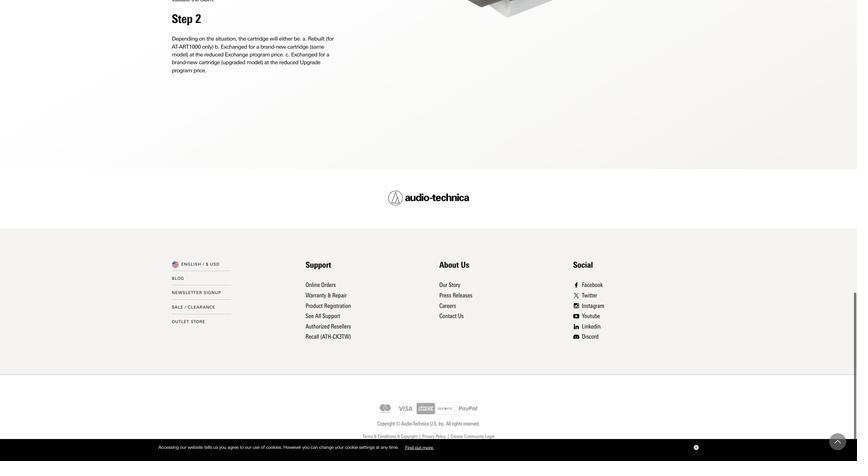 Task type: locate. For each thing, give the bounding box(es) containing it.
1 our from the left
[[180, 445, 187, 450]]

press releases link
[[440, 292, 473, 299]]

time.
[[389, 445, 399, 450]]

1 horizontal spatial brand-
[[261, 44, 276, 50]]

0 horizontal spatial exchanged
[[221, 44, 247, 50]]

1 vertical spatial brand-
[[172, 59, 187, 66]]

model) down at-
[[172, 51, 188, 58]]

depending on the situation, the cartridge will either be: a. rebuilt (for at-art1000 only) b. exchanged for a brand-new cartridge (same model) at the reduced exchange program price. c. exchanged for a brand-new cartridge (upgraded model) at the reduced upgrade program price.
[[172, 36, 334, 74]]

for
[[249, 44, 255, 50], [319, 51, 325, 58]]

more.
[[423, 445, 435, 450]]

copyright left ©
[[378, 421, 395, 427]]

brand- down will at the top left of page
[[261, 44, 276, 50]]

newsletter
[[172, 291, 202, 295]]

be:
[[294, 36, 301, 42]]

1 horizontal spatial reduced
[[279, 59, 299, 66]]

1 horizontal spatial a
[[327, 51, 330, 58]]

either
[[279, 36, 293, 42]]

repair
[[333, 292, 347, 299]]

0 vertical spatial exchanged
[[221, 44, 247, 50]]

the
[[207, 36, 214, 42], [239, 36, 246, 42], [196, 51, 203, 58], [271, 59, 278, 66]]

0 horizontal spatial you
[[219, 445, 227, 450]]

copyright © audio-technica u.s, inc. all rights reserved.
[[378, 421, 480, 427]]

0 horizontal spatial at
[[190, 51, 194, 58]]

copyright up find
[[401, 434, 418, 440]]

paypal image
[[455, 400, 482, 417]]

/ for clearance
[[185, 305, 187, 310]]

store logo image
[[388, 191, 470, 206]]

sale / clearance
[[172, 305, 216, 310]]

1 vertical spatial support
[[323, 313, 340, 320]]

1 horizontal spatial &
[[374, 434, 377, 440]]

upgrade
[[300, 59, 321, 66]]

& left the repair on the bottom of page
[[328, 292, 331, 299]]

reduced down c.
[[279, 59, 299, 66]]

can
[[311, 445, 318, 450]]

/ for $
[[203, 262, 205, 267]]

2
[[195, 12, 201, 26]]

1 horizontal spatial new
[[276, 44, 286, 50]]

careers link
[[440, 302, 457, 310]]

0 horizontal spatial program
[[172, 67, 192, 74]]

price. left c.
[[271, 51, 284, 58]]

see
[[306, 313, 314, 320]]

price. down only)
[[194, 67, 207, 74]]

creator
[[451, 434, 464, 440]]

& right 'terms'
[[374, 434, 377, 440]]

facebook link
[[574, 280, 605, 291]]

technica
[[413, 421, 429, 427]]

twitter link
[[574, 291, 605, 301]]

tells
[[204, 445, 212, 450]]

contact us link
[[440, 313, 464, 320]]

careers
[[440, 302, 457, 310]]

program down will at the top left of page
[[250, 51, 270, 58]]

new down either
[[276, 44, 286, 50]]

new
[[276, 44, 286, 50], [187, 59, 198, 66]]

all right see
[[316, 313, 321, 320]]

0 horizontal spatial model)
[[172, 51, 188, 58]]

model)
[[172, 51, 188, 58], [247, 59, 263, 66]]

0 horizontal spatial reduced
[[204, 51, 224, 58]]

discord image
[[574, 335, 580, 340]]

support up 'online orders' "link"
[[306, 260, 332, 270]]

newsletter signup
[[172, 291, 221, 295]]

social
[[574, 260, 594, 270]]

0 vertical spatial brand-
[[261, 44, 276, 50]]

the right "on"
[[207, 36, 214, 42]]

the down only)
[[196, 51, 203, 58]]

1 vertical spatial for
[[319, 51, 325, 58]]

0 horizontal spatial a
[[256, 44, 259, 50]]

0 horizontal spatial /
[[185, 305, 187, 310]]

brand- down at-
[[172, 59, 187, 66]]

0 vertical spatial support
[[306, 260, 332, 270]]

online orders warranty & repair product registration see all support authorized resellers recall (ath-ck3tw)
[[306, 282, 351, 341]]

store
[[191, 319, 206, 324]]

2 horizontal spatial cartridge
[[288, 44, 309, 50]]

c.
[[286, 51, 290, 58]]

discover image
[[436, 403, 455, 415]]

1 vertical spatial cartridge
[[288, 44, 309, 50]]

art1000
[[179, 44, 201, 50]]

2 vertical spatial cartridge
[[199, 59, 220, 66]]

usd
[[210, 262, 220, 267]]

our
[[180, 445, 187, 450], [245, 445, 252, 450]]

0 horizontal spatial &
[[328, 292, 331, 299]]

warranty & repair link
[[306, 292, 347, 299]]

2 horizontal spatial &
[[398, 434, 400, 440]]

youtube link
[[574, 311, 605, 322]]

exchanged up upgrade
[[291, 51, 318, 58]]

sale
[[172, 305, 184, 310]]

our story press releases careers contact us
[[440, 282, 473, 320]]

exchanged
[[221, 44, 247, 50], [291, 51, 318, 58]]

cartridge down be:
[[288, 44, 309, 50]]

1 vertical spatial copyright
[[401, 434, 418, 440]]

youtube image
[[574, 314, 580, 319]]

your
[[335, 445, 344, 450]]

brand-
[[261, 44, 276, 50], [172, 59, 187, 66]]

1 vertical spatial us
[[458, 313, 464, 320]]

all right inc.
[[447, 421, 451, 427]]

community
[[465, 434, 485, 440]]

(upgraded
[[221, 59, 246, 66]]

1 vertical spatial a
[[327, 51, 330, 58]]

1 vertical spatial new
[[187, 59, 198, 66]]

1 horizontal spatial program
[[250, 51, 270, 58]]

conditions
[[378, 434, 397, 440]]

all
[[316, 313, 321, 320], [447, 421, 451, 427]]

model) down exchange
[[247, 59, 263, 66]]

& for warranty
[[328, 292, 331, 299]]

1 horizontal spatial at
[[265, 59, 269, 66]]

1 vertical spatial exchanged
[[291, 51, 318, 58]]

& up time.
[[398, 434, 400, 440]]

you left can on the bottom left of page
[[303, 445, 310, 450]]

0 vertical spatial us
[[461, 260, 470, 270]]

any
[[381, 445, 388, 450]]

about us heading
[[440, 260, 470, 270]]

/ right sale
[[185, 305, 187, 310]]

1 vertical spatial price.
[[194, 67, 207, 74]]

twitter
[[583, 292, 598, 299]]

find out more.
[[406, 445, 435, 450]]

the right situation,
[[239, 36, 246, 42]]

us right "contact"
[[458, 313, 464, 320]]

however
[[284, 445, 301, 450]]

1 horizontal spatial model)
[[247, 59, 263, 66]]

0 horizontal spatial price.
[[194, 67, 207, 74]]

change
[[319, 445, 334, 450]]

/
[[203, 262, 205, 267], [185, 305, 187, 310]]

0 vertical spatial all
[[316, 313, 321, 320]]

& for conditions
[[398, 434, 400, 440]]

accessing
[[158, 445, 179, 450]]

settings
[[359, 445, 375, 450]]

0 vertical spatial cartridge
[[248, 36, 269, 42]]

new down the art1000 at top
[[187, 59, 198, 66]]

ck3tw)
[[333, 333, 351, 341]]

1 horizontal spatial price.
[[271, 51, 284, 58]]

copyright
[[378, 421, 395, 427], [401, 434, 418, 440]]

0 horizontal spatial new
[[187, 59, 198, 66]]

terms & conditions & copyright link
[[363, 433, 418, 441]]

us right about
[[461, 260, 470, 270]]

1 horizontal spatial /
[[203, 262, 205, 267]]

& inside online orders warranty & repair product registration see all support authorized resellers recall (ath-ck3tw)
[[328, 292, 331, 299]]

registration
[[324, 302, 351, 310]]

reduced
[[204, 51, 224, 58], [279, 59, 299, 66]]

0 horizontal spatial copyright
[[378, 421, 395, 427]]

/ left $
[[203, 262, 205, 267]]

1 horizontal spatial our
[[245, 445, 252, 450]]

©
[[396, 421, 401, 427]]

exchanged up exchange
[[221, 44, 247, 50]]

our right to
[[245, 445, 252, 450]]

our left website
[[180, 445, 187, 450]]

all inside online orders warranty & repair product registration see all support authorized resellers recall (ath-ck3tw)
[[316, 313, 321, 320]]

support inside online orders warranty & repair product registration see all support authorized resellers recall (ath-ck3tw)
[[323, 313, 340, 320]]

0 horizontal spatial our
[[180, 445, 187, 450]]

0 horizontal spatial all
[[316, 313, 321, 320]]

1 vertical spatial program
[[172, 67, 192, 74]]

cartridge left will at the top left of page
[[248, 36, 269, 42]]

us
[[213, 445, 218, 450]]

1 horizontal spatial all
[[447, 421, 451, 427]]

0 vertical spatial for
[[249, 44, 255, 50]]

reduced down b. at the top
[[204, 51, 224, 58]]

0 vertical spatial new
[[276, 44, 286, 50]]

youtube
[[583, 313, 601, 320]]

authorized
[[306, 323, 330, 330]]

clearance
[[188, 305, 216, 310]]

0 vertical spatial /
[[203, 262, 205, 267]]

0 horizontal spatial for
[[249, 44, 255, 50]]

terms
[[363, 434, 373, 440]]

at
[[190, 51, 194, 58], [265, 59, 269, 66], [376, 445, 380, 450]]

2 horizontal spatial at
[[376, 445, 380, 450]]

exchange
[[225, 51, 248, 58]]

you right us in the bottom left of the page
[[219, 445, 227, 450]]

1 vertical spatial reduced
[[279, 59, 299, 66]]

1 vertical spatial at
[[265, 59, 269, 66]]

1 vertical spatial /
[[185, 305, 187, 310]]

program down at-
[[172, 67, 192, 74]]

0 vertical spatial reduced
[[204, 51, 224, 58]]

1 horizontal spatial you
[[303, 445, 310, 450]]

support up authorized resellers link
[[323, 313, 340, 320]]

cartridge down only)
[[199, 59, 220, 66]]



Task type: vqa. For each thing, say whether or not it's contained in the screenshot.
the Add associated with XP7/H
no



Task type: describe. For each thing, give the bounding box(es) containing it.
newsletter signup link
[[172, 291, 221, 295]]

(same
[[310, 44, 324, 50]]

online orders link
[[306, 282, 336, 289]]

0 vertical spatial price.
[[271, 51, 284, 58]]

our story link
[[440, 282, 461, 289]]

0 vertical spatial a
[[256, 44, 259, 50]]

find out more. link
[[400, 442, 440, 453]]

legal
[[486, 434, 495, 440]]

linkedin link
[[574, 322, 605, 332]]

2 vertical spatial at
[[376, 445, 380, 450]]

support heading
[[306, 260, 332, 270]]

terms & conditions & copyright
[[363, 434, 418, 440]]

step
[[172, 12, 193, 26]]

english
[[181, 262, 201, 267]]

2 you from the left
[[303, 445, 310, 450]]

cookie
[[345, 445, 358, 450]]

0 horizontal spatial brand-
[[172, 59, 187, 66]]

to
[[240, 445, 244, 450]]

blog link
[[172, 276, 184, 281]]

see all support link
[[306, 313, 340, 320]]

1 horizontal spatial cartridge
[[248, 36, 269, 42]]

creator community legal
[[451, 434, 495, 440]]

linkedin icon image
[[574, 324, 580, 329]]

contact
[[440, 313, 457, 320]]

find
[[406, 445, 414, 450]]

outlet store
[[172, 319, 206, 324]]

about us
[[440, 260, 470, 270]]

blog
[[172, 276, 184, 281]]

only)
[[202, 44, 214, 50]]

of
[[261, 445, 265, 450]]

online
[[306, 282, 320, 289]]

story
[[449, 282, 461, 289]]

instagram
[[583, 302, 605, 310]]

creator community legal link
[[451, 433, 495, 441]]

outlet store link
[[172, 319, 206, 324]]

agree
[[228, 445, 239, 450]]

b.
[[215, 44, 220, 50]]

signup
[[204, 291, 221, 295]]

our
[[440, 282, 448, 289]]

product
[[306, 302, 323, 310]]

1 horizontal spatial copyright
[[401, 434, 418, 440]]

recall
[[306, 333, 319, 341]]

at-
[[172, 44, 179, 50]]

privacy
[[423, 434, 435, 440]]

english  / $ usd link
[[181, 261, 220, 268]]

0 horizontal spatial cartridge
[[199, 59, 220, 66]]

american express image
[[417, 403, 436, 415]]

recall (ath-ck3tw) link
[[306, 333, 351, 341]]

0 vertical spatial program
[[250, 51, 270, 58]]

facebook
[[583, 282, 603, 289]]

1 horizontal spatial exchanged
[[291, 51, 318, 58]]

about
[[440, 260, 459, 270]]

authorized resellers link
[[306, 323, 351, 330]]

1 vertical spatial all
[[447, 421, 451, 427]]

will
[[270, 36, 278, 42]]

audio-
[[402, 421, 413, 427]]

orders
[[322, 282, 336, 289]]

releases
[[453, 292, 473, 299]]

the down will at the top left of page
[[271, 59, 278, 66]]

twitter image
[[574, 293, 580, 298]]

0 vertical spatial copyright
[[378, 421, 395, 427]]

step 2
[[172, 12, 201, 26]]

rights
[[452, 421, 463, 427]]

cross image
[[695, 446, 698, 449]]

resellers
[[331, 323, 351, 330]]

2 our from the left
[[245, 445, 252, 450]]

visa image
[[395, 402, 417, 416]]

$
[[206, 262, 209, 267]]

warranty
[[306, 292, 327, 299]]

use
[[253, 445, 260, 450]]

privacy policy link
[[423, 433, 446, 441]]

english  / $ usd
[[181, 262, 220, 267]]

instagram image
[[574, 303, 580, 309]]

0 vertical spatial at
[[190, 51, 194, 58]]

on
[[199, 36, 205, 42]]

1 you from the left
[[219, 445, 227, 450]]

rebuilt
[[308, 36, 325, 42]]

policy
[[436, 434, 446, 440]]

1 horizontal spatial for
[[319, 51, 325, 58]]

arrow up image
[[836, 439, 842, 445]]

us inside our story press releases careers contact us
[[458, 313, 464, 320]]

privacy policy
[[423, 434, 446, 440]]

inc.
[[439, 421, 445, 427]]

sale / clearance link
[[172, 305, 216, 310]]

facebook icon image
[[574, 283, 580, 288]]

mastercard image
[[376, 403, 395, 415]]

u.s,
[[430, 421, 438, 427]]

0 vertical spatial model)
[[172, 51, 188, 58]]

(for
[[326, 36, 334, 42]]

website
[[188, 445, 203, 450]]

1 vertical spatial model)
[[247, 59, 263, 66]]

accessing our website tells us you agree to our use of cookies. however you can change your cookie settings at any time.
[[158, 445, 400, 450]]

outlet
[[172, 319, 190, 324]]

out
[[415, 445, 422, 450]]

discord link
[[574, 332, 605, 342]]

press
[[440, 292, 452, 299]]



